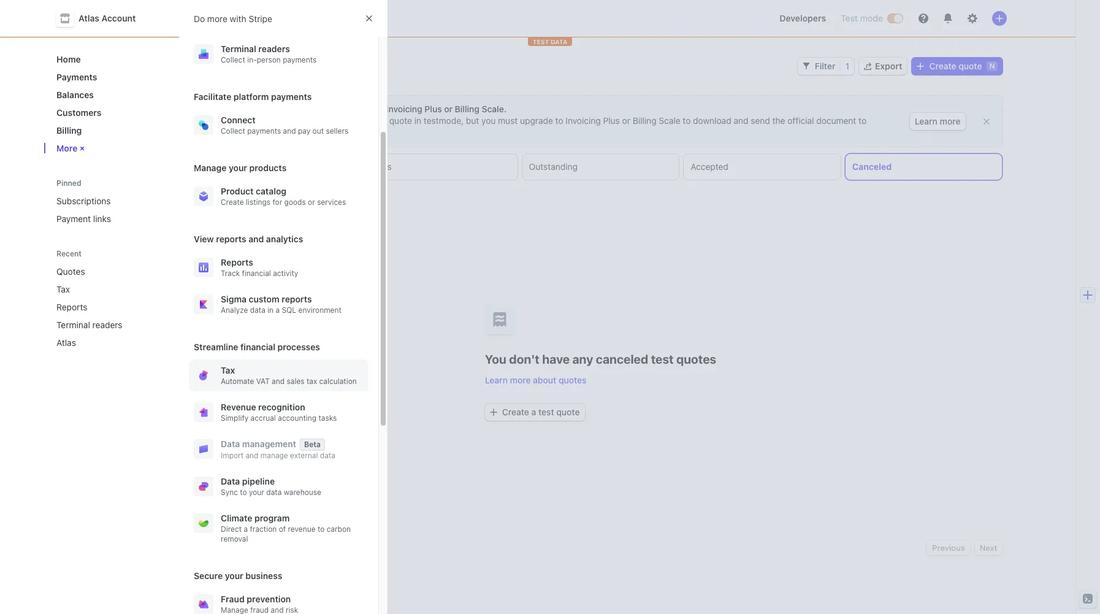Task type: locate. For each thing, give the bounding box(es) containing it.
a right as on the left of the page
[[316, 104, 321, 114]]

atlas left account
[[79, 13, 99, 23]]

plus up the testmode,
[[425, 104, 442, 114]]

svg image right export
[[917, 63, 925, 70]]

1 vertical spatial data
[[221, 476, 240, 487]]

2 vertical spatial create
[[502, 406, 529, 417]]

terminal up in- in the top left of the page
[[221, 44, 256, 54]]

terminal up atlas link
[[56, 320, 90, 330]]

readers down reports link on the left of page
[[92, 320, 122, 330]]

quotes
[[677, 352, 717, 366], [559, 375, 587, 385]]

sales
[[287, 377, 305, 386]]

data inside data pipeline sync to your data warehouse
[[221, 476, 240, 487]]

create down product
[[221, 198, 244, 207]]

atlas inside button
[[79, 13, 99, 23]]

invoicing right product
[[386, 104, 423, 114]]

mode
[[861, 13, 883, 23]]

1 vertical spatial data
[[320, 451, 335, 460]]

payments up "available"
[[271, 91, 312, 102]]

billing
[[455, 104, 480, 114], [633, 115, 657, 126], [56, 125, 82, 136]]

your up 'fraud'
[[225, 571, 243, 581]]

0 horizontal spatial learn
[[485, 375, 508, 385]]

terminal readers link
[[52, 315, 152, 335]]

data down custom
[[250, 306, 266, 315]]

data for reports
[[250, 306, 266, 315]]

1 horizontal spatial learn
[[915, 116, 938, 126]]

and down data management
[[246, 451, 259, 460]]

financial right the track at the top
[[242, 269, 271, 278]]

reports right view
[[216, 234, 246, 244]]

1 vertical spatial quote
[[389, 115, 412, 126]]

atlas account
[[79, 13, 136, 23]]

svg image
[[803, 63, 810, 70], [917, 63, 925, 70], [490, 408, 497, 416]]

more down don't
[[510, 375, 531, 385]]

learn down you
[[485, 375, 508, 385]]

listings
[[246, 198, 271, 207]]

2 horizontal spatial svg image
[[917, 63, 925, 70]]

for
[[273, 198, 282, 207]]

management
[[242, 439, 296, 449]]

0 vertical spatial invoicing
[[386, 104, 423, 114]]

collect down you'll in the left top of the page
[[221, 126, 245, 136]]

0 vertical spatial readers
[[259, 44, 290, 54]]

1 horizontal spatial more
[[510, 375, 531, 385]]

2 vertical spatial more
[[510, 375, 531, 385]]

1 vertical spatial terminal
[[56, 320, 90, 330]]

tax inside tax automate vat and sales tax calculation
[[221, 365, 235, 375]]

readers up person
[[259, 44, 290, 54]]

and right vat
[[272, 377, 285, 386]]

0 vertical spatial more
[[207, 13, 228, 24]]

readers
[[259, 44, 290, 54], [92, 320, 122, 330]]

in down custom
[[268, 306, 274, 315]]

0 vertical spatial atlas
[[79, 13, 99, 23]]

0 vertical spatial payments
[[283, 55, 317, 64]]

0 horizontal spatial in
[[268, 306, 274, 315]]

1 vertical spatial learn
[[485, 375, 508, 385]]

accepted
[[691, 161, 729, 172]]

0 vertical spatial plus
[[425, 104, 442, 114]]

data
[[250, 306, 266, 315], [320, 451, 335, 460], [266, 488, 282, 497]]

to down "available"
[[281, 115, 289, 126]]

activity
[[273, 269, 298, 278]]

1 horizontal spatial invoicing
[[566, 115, 601, 126]]

a left sql
[[276, 306, 280, 315]]

and left send
[[734, 115, 749, 126]]

any
[[573, 352, 594, 366]]

1 horizontal spatial terminal
[[221, 44, 256, 54]]

0 vertical spatial tax
[[56, 284, 70, 294]]

test mode
[[841, 13, 883, 23]]

services
[[317, 198, 346, 207]]

2 vertical spatial quotes
[[56, 266, 85, 277]]

0 horizontal spatial invoicing
[[386, 104, 423, 114]]

test right canceled
[[651, 352, 674, 366]]

2 horizontal spatial or
[[622, 115, 631, 126]]

in inside sigma custom reports analyze data in a sql environment
[[268, 306, 274, 315]]

billing inside 'link'
[[56, 125, 82, 136]]

0 vertical spatial quote
[[959, 61, 983, 71]]

atlas for atlas
[[56, 337, 76, 348]]

invoicing
[[386, 104, 423, 114], [566, 115, 601, 126]]

2 data from the top
[[221, 476, 240, 487]]

0 vertical spatial reports
[[221, 257, 253, 267]]

create left n
[[930, 61, 957, 71]]

close menu image
[[366, 14, 373, 22]]

1 vertical spatial atlas
[[56, 337, 76, 348]]

connect
[[221, 115, 256, 125]]

terminal readers
[[56, 320, 122, 330]]

tax down recent
[[56, 284, 70, 294]]

next
[[980, 543, 998, 553]]

your down pipeline
[[249, 488, 264, 497]]

0 horizontal spatial test
[[539, 406, 554, 417]]

tax up the automate
[[221, 365, 235, 375]]

data down pipeline
[[266, 488, 282, 497]]

1 horizontal spatial test
[[651, 352, 674, 366]]

1 vertical spatial reports
[[282, 294, 312, 304]]

data up sync
[[221, 476, 240, 487]]

0 vertical spatial or
[[444, 104, 453, 114]]

reports inside reports track financial activity
[[221, 257, 253, 267]]

create down learn more about quotes link
[[502, 406, 529, 417]]

data management
[[221, 439, 296, 449]]

available
[[267, 104, 302, 114]]

1 horizontal spatial quotes
[[677, 352, 717, 366]]

2 horizontal spatial in
[[415, 115, 422, 126]]

1 vertical spatial readers
[[92, 320, 122, 330]]

quote inside quotes is available as a paid product in invoicing plus or billing scale. you'll be able to walk through finalizing a quote in testmode, but you must upgrade to invoicing plus or billing scale to download and send the official document to customers.
[[389, 115, 412, 126]]

environment
[[299, 306, 342, 315]]

1 horizontal spatial reports
[[282, 294, 312, 304]]

payments down able
[[247, 126, 281, 136]]

1 vertical spatial your
[[249, 488, 264, 497]]

drafts
[[368, 161, 392, 172]]

to right upgrade
[[556, 115, 564, 126]]

1 vertical spatial tax
[[221, 365, 235, 375]]

0 horizontal spatial data
[[250, 306, 266, 315]]

more right do
[[207, 13, 228, 24]]

0 vertical spatial create
[[930, 61, 957, 71]]

payments inside terminal readers collect in-person payments
[[283, 55, 317, 64]]

svg image left filter
[[803, 63, 810, 70]]

1 vertical spatial plus
[[603, 115, 620, 126]]

create quote
[[930, 61, 983, 71]]

0 horizontal spatial quote
[[389, 115, 412, 126]]

analytics
[[266, 234, 303, 244]]

connect collect payments and pay out sellers
[[221, 115, 349, 136]]

test down about
[[539, 406, 554, 417]]

reports inside sigma custom reports analyze data in a sql environment
[[282, 294, 312, 304]]

fraud prevention link
[[189, 588, 369, 614]]

export
[[876, 61, 903, 71]]

reports up the track at the top
[[221, 257, 253, 267]]

2 vertical spatial in
[[268, 306, 274, 315]]

readers inside terminal readers collect in-person payments
[[259, 44, 290, 54]]

billing up more
[[56, 125, 82, 136]]

2 horizontal spatial create
[[930, 61, 957, 71]]

1 collect from the top
[[221, 55, 245, 64]]

filter
[[815, 61, 836, 71]]

payments right person
[[283, 55, 317, 64]]

accounting
[[278, 414, 317, 423]]

accrual
[[251, 414, 276, 423]]

2 vertical spatial payments
[[247, 126, 281, 136]]

0 vertical spatial learn
[[915, 116, 938, 126]]

0 horizontal spatial reports
[[216, 234, 246, 244]]

quotes up connect
[[226, 104, 255, 114]]

or up the testmode,
[[444, 104, 453, 114]]

1 vertical spatial test
[[539, 406, 554, 417]]

readers inside recent element
[[92, 320, 122, 330]]

download
[[693, 115, 732, 126]]

quotes up facilitate
[[199, 56, 258, 76]]

or right goods at the left of page
[[308, 198, 315, 207]]

1 horizontal spatial reports
[[221, 257, 253, 267]]

plus up outstanding button
[[603, 115, 620, 126]]

reports up sql
[[282, 294, 312, 304]]

data for data management
[[221, 439, 240, 449]]

to left carbon
[[318, 525, 325, 534]]

1 horizontal spatial tax
[[221, 365, 235, 375]]

1 vertical spatial financial
[[241, 342, 276, 352]]

quote
[[959, 61, 983, 71], [389, 115, 412, 126], [557, 406, 580, 417]]

custom
[[249, 294, 280, 304]]

learn
[[915, 116, 938, 126], [485, 375, 508, 385]]

0 vertical spatial data
[[221, 439, 240, 449]]

0 horizontal spatial billing
[[56, 125, 82, 136]]

billing link
[[52, 120, 169, 140]]

financial up vat
[[241, 342, 276, 352]]

prevention
[[247, 594, 291, 604]]

data up import
[[221, 439, 240, 449]]

do more with stripe
[[194, 13, 272, 24]]

in left the testmode,
[[415, 115, 422, 126]]

a down climate
[[244, 525, 248, 534]]

0 horizontal spatial reports
[[56, 302, 87, 312]]

or left "scale"
[[622, 115, 631, 126]]

0 vertical spatial collect
[[221, 55, 245, 64]]

tax for tax
[[56, 284, 70, 294]]

data inside sigma custom reports analyze data in a sql environment
[[250, 306, 266, 315]]

quote down about
[[557, 406, 580, 417]]

a inside climate program direct a fraction of revenue to carbon removal
[[244, 525, 248, 534]]

collect left in- in the top left of the page
[[221, 55, 245, 64]]

warehouse
[[284, 488, 321, 497]]

0 horizontal spatial terminal
[[56, 320, 90, 330]]

2 vertical spatial or
[[308, 198, 315, 207]]

tasks
[[319, 414, 337, 423]]

tax inside recent element
[[56, 284, 70, 294]]

balances link
[[52, 85, 169, 105]]

canceled
[[853, 161, 892, 172]]

to right sync
[[240, 488, 247, 497]]

payments for facilitate platform payments
[[271, 91, 312, 102]]

2 horizontal spatial quote
[[959, 61, 983, 71]]

learn for learn more
[[915, 116, 938, 126]]

to
[[281, 115, 289, 126], [556, 115, 564, 126], [683, 115, 691, 126], [859, 115, 867, 126], [240, 488, 247, 497], [318, 525, 325, 534]]

outstanding
[[529, 161, 578, 172]]

document
[[817, 115, 857, 126]]

0 horizontal spatial or
[[308, 198, 315, 207]]

terminal inside terminal readers collect in-person payments
[[221, 44, 256, 54]]

1 horizontal spatial plus
[[603, 115, 620, 126]]

terminal inside terminal readers link
[[56, 320, 90, 330]]

tax for tax automate vat and sales tax calculation
[[221, 365, 235, 375]]

reports up terminal readers
[[56, 302, 87, 312]]

more up the canceled button
[[940, 116, 961, 126]]

1 vertical spatial collect
[[221, 126, 245, 136]]

sql
[[282, 306, 296, 315]]

manage
[[194, 163, 227, 173]]

streamline financial processes element
[[189, 360, 369, 549]]

a
[[316, 104, 321, 114], [382, 115, 387, 126], [276, 306, 280, 315], [532, 406, 536, 417], [244, 525, 248, 534]]

plus
[[425, 104, 442, 114], [603, 115, 620, 126]]

1 vertical spatial reports
[[56, 302, 87, 312]]

readers for terminal readers
[[92, 320, 122, 330]]

0 vertical spatial quotes
[[199, 56, 258, 76]]

1 horizontal spatial data
[[266, 488, 282, 497]]

0 horizontal spatial tax
[[56, 284, 70, 294]]

tax automate vat and sales tax calculation
[[221, 365, 357, 386]]

secure
[[194, 571, 223, 581]]

billing up but
[[455, 104, 480, 114]]

1 vertical spatial more
[[940, 116, 961, 126]]

your up product
[[229, 163, 247, 173]]

and left "analytics"
[[249, 234, 264, 244]]

0 vertical spatial terminal
[[221, 44, 256, 54]]

1 vertical spatial quotes
[[226, 104, 255, 114]]

0 horizontal spatial more
[[207, 13, 228, 24]]

1 horizontal spatial readers
[[259, 44, 290, 54]]

1 horizontal spatial create
[[502, 406, 529, 417]]

catalog
[[256, 186, 287, 196]]

tab list
[[199, 154, 1003, 180]]

subscriptions link
[[52, 191, 169, 211]]

financial inside reports track financial activity
[[242, 269, 271, 278]]

facilitate platform payments
[[194, 91, 312, 102]]

1 horizontal spatial atlas
[[79, 13, 99, 23]]

0 vertical spatial data
[[250, 306, 266, 315]]

sigma custom reports analyze data in a sql environment
[[221, 294, 342, 315]]

0 vertical spatial test
[[651, 352, 674, 366]]

svg image left create a test quote
[[490, 408, 497, 416]]

revenue
[[288, 525, 316, 534]]

to right "scale"
[[683, 115, 691, 126]]

2 horizontal spatial data
[[320, 451, 335, 460]]

2 horizontal spatial more
[[940, 116, 961, 126]]

0 horizontal spatial readers
[[92, 320, 122, 330]]

0 vertical spatial your
[[229, 163, 247, 173]]

0 vertical spatial financial
[[242, 269, 271, 278]]

quotes link
[[52, 261, 152, 282]]

0 horizontal spatial atlas
[[56, 337, 76, 348]]

atlas down terminal readers
[[56, 337, 76, 348]]

is
[[258, 104, 264, 114]]

core navigation links element
[[52, 49, 169, 158]]

data down "beta"
[[320, 451, 335, 460]]

customers
[[56, 107, 102, 118]]

carbon
[[327, 525, 351, 534]]

0 vertical spatial reports
[[216, 234, 246, 244]]

product catalog create listings for goods or services
[[221, 186, 346, 207]]

+
[[77, 144, 89, 155]]

0 vertical spatial in
[[377, 104, 384, 114]]

0 horizontal spatial create
[[221, 198, 244, 207]]

billing left "scale"
[[633, 115, 657, 126]]

do
[[194, 13, 205, 24]]

atlas inside recent element
[[56, 337, 76, 348]]

more for learn more
[[940, 116, 961, 126]]

reports inside recent element
[[56, 302, 87, 312]]

quotes down recent
[[56, 266, 85, 277]]

and left pay
[[283, 126, 296, 136]]

1 vertical spatial payments
[[271, 91, 312, 102]]

learn up the canceled button
[[915, 116, 938, 126]]

next button
[[975, 541, 1003, 555]]

through
[[311, 115, 342, 126]]

the
[[773, 115, 786, 126]]

1 data from the top
[[221, 439, 240, 449]]

quote left n
[[959, 61, 983, 71]]

1 vertical spatial create
[[221, 198, 244, 207]]

canceled
[[596, 352, 649, 366]]

more for learn more about quotes
[[510, 375, 531, 385]]

quotes
[[199, 56, 258, 76], [226, 104, 255, 114], [56, 266, 85, 277]]

2 collect from the top
[[221, 126, 245, 136]]

payment links
[[56, 214, 111, 224]]

0 horizontal spatial svg image
[[490, 408, 497, 416]]

svg image for filter
[[803, 63, 810, 70]]

2 vertical spatial your
[[225, 571, 243, 581]]

in-
[[247, 55, 257, 64]]

2 vertical spatial data
[[266, 488, 282, 497]]

1 vertical spatial quotes
[[559, 375, 587, 385]]

svg image inside create a test quote link
[[490, 408, 497, 416]]

quote right finalizing
[[389, 115, 412, 126]]

2 vertical spatial quote
[[557, 406, 580, 417]]

payments inside connect collect payments and pay out sellers
[[247, 126, 281, 136]]

invoicing right upgrade
[[566, 115, 601, 126]]

in up finalizing
[[377, 104, 384, 114]]

recent navigation links element
[[44, 248, 179, 353]]

person
[[257, 55, 281, 64]]



Task type: describe. For each thing, give the bounding box(es) containing it.
beta
[[304, 440, 321, 449]]

sync
[[221, 488, 238, 497]]

view reports and analytics element
[[189, 252, 369, 320]]

pay
[[298, 126, 311, 136]]

create inside product catalog create listings for goods or services
[[221, 198, 244, 207]]

create a test quote
[[502, 406, 580, 417]]

to right document
[[859, 115, 867, 126]]

processes
[[278, 342, 320, 352]]

product
[[221, 186, 254, 196]]

subscriptions
[[56, 196, 111, 206]]

scale.
[[482, 104, 507, 114]]

developers
[[780, 13, 826, 23]]

you
[[485, 352, 507, 366]]

1
[[846, 61, 850, 71]]

be
[[250, 115, 260, 126]]

send
[[751, 115, 770, 126]]

data
[[551, 38, 568, 45]]

1 horizontal spatial or
[[444, 104, 453, 114]]

create for create quote
[[930, 61, 957, 71]]

data for manage
[[320, 451, 335, 460]]

0 horizontal spatial quotes
[[559, 375, 587, 385]]

Search search field
[[196, 7, 542, 30]]

your inside data pipeline sync to your data warehouse
[[249, 488, 264, 497]]

learn more
[[915, 116, 961, 126]]

a right finalizing
[[382, 115, 387, 126]]

pinned navigation links element
[[52, 178, 169, 229]]

2 horizontal spatial billing
[[633, 115, 657, 126]]

data inside data pipeline sync to your data warehouse
[[266, 488, 282, 497]]

fraud prevention
[[221, 594, 291, 604]]

customers.
[[226, 128, 270, 138]]

but
[[466, 115, 479, 126]]

platform
[[234, 91, 269, 102]]

simplify
[[221, 414, 249, 423]]

a inside sigma custom reports analyze data in a sql environment
[[276, 306, 280, 315]]

with
[[230, 13, 246, 24]]

quotes inside quotes is available as a paid product in invoicing plus or billing scale. you'll be able to walk through finalizing a quote in testmode, but you must upgrade to invoicing plus or billing scale to download and send the official document to customers.
[[226, 104, 255, 114]]

home
[[56, 54, 81, 64]]

0 vertical spatial quotes
[[677, 352, 717, 366]]

able
[[262, 115, 279, 126]]

business
[[246, 571, 282, 581]]

data pipeline sync to your data warehouse
[[221, 476, 321, 497]]

home link
[[52, 49, 169, 69]]

test data
[[533, 38, 568, 45]]

external
[[290, 451, 318, 460]]

fraud
[[221, 594, 245, 604]]

calculation
[[319, 377, 357, 386]]

view
[[194, 234, 214, 244]]

and inside tax automate vat and sales tax calculation
[[272, 377, 285, 386]]

reports for reports
[[56, 302, 87, 312]]

account
[[102, 13, 136, 23]]

tab list containing all
[[199, 154, 1003, 180]]

and inside connect collect payments and pay out sellers
[[283, 126, 296, 136]]

1 vertical spatial or
[[622, 115, 631, 126]]

import
[[221, 451, 244, 460]]

or inside product catalog create listings for goods or services
[[308, 198, 315, 207]]

1 horizontal spatial quote
[[557, 406, 580, 417]]

your for products
[[229, 163, 247, 173]]

track
[[221, 269, 240, 278]]

scale
[[659, 115, 681, 126]]

terminal readers collect in-person payments
[[221, 44, 317, 64]]

payments for connect collect payments and pay out sellers
[[247, 126, 281, 136]]

program
[[255, 513, 290, 523]]

recent
[[56, 249, 82, 258]]

official
[[788, 115, 814, 126]]

fraction
[[250, 525, 277, 534]]

1 horizontal spatial billing
[[455, 104, 480, 114]]

quotes inside recent element
[[56, 266, 85, 277]]

don't
[[509, 352, 540, 366]]

out
[[313, 126, 324, 136]]

svg image for create quote
[[917, 63, 925, 70]]

atlas link
[[52, 333, 152, 353]]

terminal for terminal readers
[[56, 320, 90, 330]]

atlas account button
[[56, 10, 148, 27]]

1 vertical spatial in
[[415, 115, 422, 126]]

sigma
[[221, 294, 247, 304]]

a down learn more about quotes
[[532, 406, 536, 417]]

learn for learn more about quotes
[[485, 375, 508, 385]]

collect inside connect collect payments and pay out sellers
[[221, 126, 245, 136]]

you'll
[[226, 115, 247, 126]]

streamline financial processes
[[194, 342, 320, 352]]

customers link
[[52, 102, 169, 123]]

and inside quotes is available as a paid product in invoicing plus or billing scale. you'll be able to walk through finalizing a quote in testmode, but you must upgrade to invoicing plus or billing scale to download and send the official document to customers.
[[734, 115, 749, 126]]

climate program direct a fraction of revenue to carbon removal
[[221, 513, 351, 544]]

reports for reports track financial activity
[[221, 257, 253, 267]]

goods
[[284, 198, 306, 207]]

reports track financial activity
[[221, 257, 298, 278]]

analyze
[[221, 306, 248, 315]]

learn more about quotes link
[[485, 375, 587, 385]]

atlas for atlas account
[[79, 13, 99, 23]]

revenue
[[221, 402, 256, 412]]

1 horizontal spatial in
[[377, 104, 384, 114]]

balances
[[56, 90, 94, 100]]

quotes is available as a paid product in invoicing plus or billing scale. you'll be able to walk through finalizing a quote in testmode, but you must upgrade to invoicing plus or billing scale to download and send the official document to customers.
[[226, 104, 867, 138]]

1 vertical spatial invoicing
[[566, 115, 601, 126]]

drafts button
[[361, 154, 518, 180]]

manage your products
[[194, 163, 287, 173]]

test
[[533, 38, 549, 45]]

export button
[[860, 58, 908, 75]]

data for data pipeline sync to your data warehouse
[[221, 476, 240, 487]]

you
[[482, 115, 496, 126]]

0 horizontal spatial plus
[[425, 104, 442, 114]]

to inside data pipeline sync to your data warehouse
[[240, 488, 247, 497]]

n
[[990, 61, 995, 71]]

recent element
[[44, 261, 179, 353]]

test inside create a test quote link
[[539, 406, 554, 417]]

more for do more with stripe
[[207, 13, 228, 24]]

test
[[841, 13, 858, 23]]

pipeline
[[242, 476, 275, 487]]

pinned element
[[52, 191, 169, 229]]

collect inside terminal readers collect in-person payments
[[221, 55, 245, 64]]

create a test quote link
[[485, 403, 585, 421]]

learn more about quotes
[[485, 375, 587, 385]]

create for create a test quote
[[502, 406, 529, 417]]

products
[[249, 163, 287, 173]]

tax link
[[52, 279, 152, 299]]

vat
[[256, 377, 270, 386]]

your for business
[[225, 571, 243, 581]]

secure your business
[[194, 571, 282, 581]]

terminal for terminal readers collect in-person payments
[[221, 44, 256, 54]]

payments
[[56, 72, 97, 82]]

readers for terminal readers collect in-person payments
[[259, 44, 290, 54]]

to inside climate program direct a fraction of revenue to carbon removal
[[318, 525, 325, 534]]

of
[[279, 525, 286, 534]]

facilitate
[[194, 91, 231, 102]]



Task type: vqa. For each thing, say whether or not it's contained in the screenshot.


